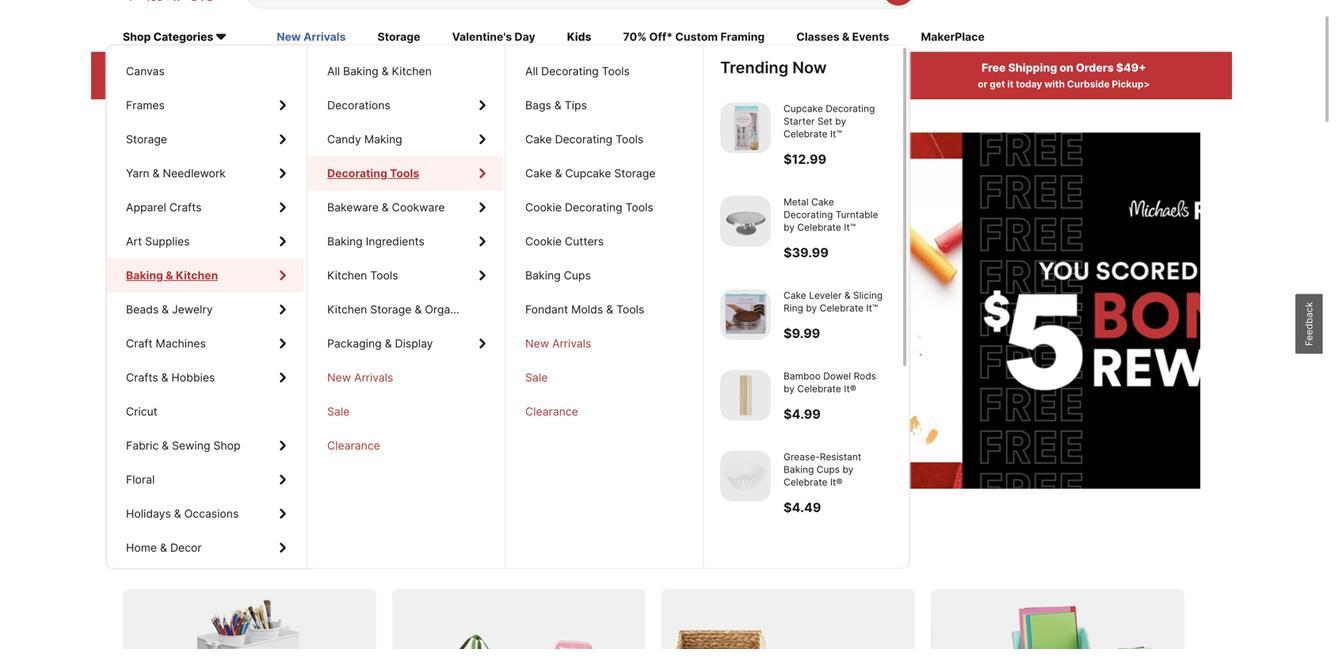 Task type: describe. For each thing, give the bounding box(es) containing it.
all baking & kitchen link
[[308, 54, 503, 88]]

20%
[[173, 61, 198, 75]]

fabric & sewing shop for valentine's day
[[126, 439, 241, 453]]

yarn & needlework for new arrivals
[[126, 167, 226, 180]]

fabric & sewing shop for new arrivals
[[126, 439, 241, 453]]

save on creative storage for every space.
[[123, 545, 506, 568]]

hobbies for 70% off* custom framing
[[172, 371, 215, 385]]

art supplies for classes & events
[[126, 235, 190, 248]]

three water hyacinth baskets in white, brown and tan image
[[662, 590, 915, 650]]

fabric & sewing shop link for valentine's day
[[107, 429, 303, 463]]

apply>
[[335, 79, 367, 90]]

$9.99
[[784, 326, 820, 341]]

70%
[[623, 30, 647, 44]]

tools down cake & cupcake storage link
[[626, 201, 654, 214]]

tools up cake & cupcake storage link
[[616, 133, 644, 146]]

molds
[[571, 303, 603, 317]]

bakeware
[[327, 201, 379, 214]]

grease-
[[784, 452, 820, 463]]

all decorating tools link
[[506, 54, 701, 88]]

craft machines for classes & events
[[126, 337, 206, 351]]

celebrate inside cake leveler & slicing ring by celebrate it™
[[820, 303, 864, 314]]

celebrate inside bamboo dowel rods by celebrate it®
[[797, 383, 841, 395]]

cricut for kids
[[126, 405, 158, 419]]

craft for valentine's day
[[126, 337, 152, 351]]

creative
[[200, 545, 276, 568]]

tips
[[565, 99, 587, 112]]

1 horizontal spatial clearance link
[[506, 395, 701, 429]]

yarn & needlework link for 70% off* custom framing
[[107, 157, 303, 191]]

by inside cake leveler & slicing ring by celebrate it™
[[806, 303, 817, 314]]

floral for classes & events
[[126, 473, 155, 487]]

70% off* custom framing link
[[623, 29, 765, 47]]

sign in button
[[313, 343, 387, 381]]

kids link
[[567, 29, 591, 47]]

colorful plastic storage bins image
[[931, 590, 1185, 650]]

craft machines for shop categories
[[126, 337, 206, 351]]

cake & cupcake storage link
[[506, 157, 701, 191]]

fabric & sewing shop for classes & events
[[126, 439, 241, 453]]

packaging
[[327, 337, 382, 351]]

cake inside metal cake decorating turntable by celebrate it™
[[811, 197, 834, 208]]

yarn & needlework for kids
[[126, 167, 226, 180]]

slicing
[[853, 290, 883, 301]]

0 horizontal spatial cups
[[564, 269, 591, 283]]

home & decor link for classes & events
[[107, 531, 303, 565]]

shipping
[[1008, 61, 1057, 75]]

$12.99
[[784, 152, 827, 167]]

valentine's
[[452, 30, 512, 44]]

with inside free shipping on orders $49+ or get it today with curbside pickup>
[[1045, 79, 1065, 90]]

a new year's gift for you
[[313, 239, 758, 288]]

fabric for new arrivals
[[126, 439, 159, 453]]

code
[[199, 79, 223, 90]]

your
[[601, 79, 622, 90]]

0 horizontal spatial clearance
[[327, 439, 380, 453]]

arrivals for new arrivals link over price on the left top of the page
[[303, 30, 346, 44]]

cricut link for storage
[[107, 395, 303, 429]]

floral for storage
[[126, 473, 155, 487]]

baking & kitchen for new arrivals
[[126, 269, 215, 283]]

baking cups
[[525, 269, 591, 283]]

cookie cutters link
[[506, 225, 701, 259]]

holidays & occasions link for valentine's day
[[107, 497, 303, 531]]

packaging & display
[[327, 337, 433, 351]]

1 vertical spatial cupcake
[[565, 167, 611, 180]]

regular
[[237, 61, 280, 75]]

sewing for storage
[[172, 439, 210, 453]]

home & decor link for valentine's day
[[107, 531, 303, 565]]

bamboo
[[784, 371, 821, 382]]

art supplies link for shop categories
[[107, 225, 303, 259]]

cricut link for kids
[[107, 395, 303, 429]]

occasions for 70% off* custom framing
[[184, 508, 239, 521]]

yarn for kids
[[126, 167, 149, 180]]

yarn & needlework link for valentine's day
[[107, 157, 303, 191]]

beads & jewelry link for classes & events
[[107, 293, 303, 327]]

grease-resistant baking cups by celebrate it®
[[784, 452, 862, 488]]

tools right molds at the left top of the page
[[616, 303, 644, 317]]

20% off all regular price purchases with code daily23us. exclusions apply>
[[173, 61, 371, 90]]

get
[[990, 79, 1005, 90]]

it™ inside cake leveler & slicing ring by celebrate it™
[[866, 303, 878, 314]]

categories
[[153, 30, 213, 44]]

cricut link for valentine's day
[[107, 395, 303, 429]]

holidays for 70% off* custom framing
[[126, 508, 171, 521]]

apparel crafts for valentine's day
[[126, 201, 202, 214]]

apparel crafts for storage
[[126, 201, 202, 214]]

supplies for new arrivals
[[145, 235, 190, 248]]

fabric & sewing shop for 70% off* custom framing
[[126, 439, 241, 453]]

with inside 20% off all regular price purchases with code daily23us. exclusions apply>
[[177, 79, 197, 90]]

it™ for $39.99
[[844, 222, 856, 233]]

beads for storage
[[126, 303, 159, 317]]

hobbies for classes & events
[[172, 371, 215, 385]]

supplies for 70% off* custom framing
[[145, 235, 190, 248]]

cake for &
[[525, 167, 552, 180]]

machines for classes & events
[[156, 337, 206, 351]]

for for storage
[[356, 545, 383, 568]]

purchases
[[313, 61, 371, 75]]

rods
[[854, 371, 876, 382]]

occasions for kids
[[184, 508, 239, 521]]

1 horizontal spatial sale link
[[506, 361, 701, 395]]

fabric & sewing shop link for new arrivals
[[107, 429, 303, 463]]

$49+
[[1116, 61, 1146, 75]]

celebrate for $12.99
[[784, 128, 828, 140]]

free
[[982, 61, 1006, 75]]

framing
[[721, 30, 765, 44]]

trending
[[720, 58, 789, 77]]

on inside free shipping on orders $49+ or get it today with curbside pickup>
[[1060, 61, 1074, 75]]

it™ for $12.99
[[830, 128, 842, 140]]

today
[[1016, 79, 1042, 90]]

art for new arrivals
[[126, 235, 142, 248]]

needlework for classes & events
[[163, 167, 226, 180]]

or
[[978, 79, 988, 90]]

cookie decorating tools link
[[506, 191, 701, 225]]

it® inside bamboo dowel rods by celebrate it®
[[844, 383, 856, 395]]

tools down baking ingredients
[[370, 269, 398, 283]]

crafts & hobbies link for storage
[[107, 361, 303, 395]]

cups inside grease-resistant baking cups by celebrate it®
[[817, 464, 840, 476]]

cricut link for new arrivals
[[107, 395, 303, 429]]

fabric & sewing shop for storage
[[126, 439, 241, 453]]

canvas link for new arrivals
[[107, 54, 303, 88]]

ingredients
[[366, 235, 425, 248]]

card.³
[[706, 79, 735, 90]]

$39.99
[[784, 245, 829, 261]]

is
[[573, 299, 587, 323]]

all inside 20% off all regular price purchases with code daily23us. exclusions apply>
[[220, 61, 235, 75]]

a
[[313, 239, 341, 288]]

fabric for 70% off* custom framing
[[126, 439, 159, 453]]

machines for 70% off* custom framing
[[156, 337, 206, 351]]

candy making
[[327, 133, 402, 146]]

jewelry for 70% off* custom framing
[[172, 303, 213, 317]]

art for valentine's day
[[126, 235, 142, 248]]

cookie cutters
[[525, 235, 604, 248]]

baking ingredients link
[[308, 225, 503, 259]]

kids
[[567, 30, 591, 44]]

$4.49
[[784, 500, 821, 516]]

baking inside grease-resistant baking cups by celebrate it®
[[784, 464, 814, 476]]

cake for decorating
[[525, 133, 552, 146]]

needlework for kids
[[163, 167, 226, 180]]

and
[[643, 299, 676, 323]]

price
[[282, 61, 310, 75]]

1 vertical spatial sale
[[327, 405, 350, 419]]

baking inside baking cups link
[[525, 269, 561, 283]]

shop for 70% off* custom framing
[[213, 439, 241, 453]]

bakeware & cookware
[[327, 201, 445, 214]]

kitchen tools link
[[308, 259, 503, 293]]

frames for classes & events
[[126, 99, 165, 112]]

white rolling cart with art supplies image
[[123, 590, 376, 650]]

storage link for new arrivals
[[107, 122, 303, 157]]

baking ingredients
[[327, 235, 425, 248]]

decorating tools
[[327, 167, 419, 180]]

tools inside "link"
[[390, 167, 419, 180]]

craft machines link for valentine's day
[[107, 327, 303, 361]]

apparel crafts for 70% off* custom framing
[[126, 201, 202, 214]]

resistant
[[820, 452, 862, 463]]

canvas link for kids
[[107, 54, 303, 88]]

holidays & occasions for new arrivals
[[126, 508, 239, 521]]

frames for shop categories
[[126, 99, 165, 112]]

sign
[[332, 355, 356, 369]]

kitchen tools
[[327, 269, 398, 283]]

bags & tips link
[[506, 88, 701, 122]]

1 horizontal spatial sale
[[525, 371, 548, 385]]

beads & jewelry for shop categories
[[126, 303, 213, 317]]

pickup>
[[1112, 79, 1150, 90]]

arrivals for new arrivals link under here,
[[552, 337, 591, 351]]

storage inside cake & cupcake storage link
[[614, 167, 656, 180]]

yarn for 70% off* custom framing
[[126, 167, 149, 180]]

fondant
[[525, 303, 568, 317]]

home for shop categories
[[126, 542, 157, 555]]

$4.99
[[784, 407, 821, 422]]

sewing for classes & events
[[172, 439, 210, 453]]

your first reward of the year is here, and it's free.
[[313, 299, 762, 323]]

holidays & occasions for storage
[[126, 508, 239, 521]]

candy making link
[[308, 122, 503, 157]]

fondant molds & tools link
[[506, 293, 701, 327]]

craft machines for kids
[[126, 337, 206, 351]]

yarn & needlework for shop categories
[[126, 167, 226, 180]]

makerplace
[[921, 30, 985, 44]]

art for shop categories
[[126, 235, 142, 248]]

fabric & sewing shop link for classes & events
[[107, 429, 303, 463]]

cricut for 70% off* custom framing
[[126, 405, 158, 419]]

apparel crafts for new arrivals
[[126, 201, 202, 214]]

supplies for classes & events
[[145, 235, 190, 248]]

reward
[[400, 299, 468, 323]]

decorating tools link
[[308, 157, 503, 191]]

shop categories
[[123, 30, 213, 44]]

jewelry for storage
[[172, 303, 213, 317]]

& inside "link"
[[555, 99, 562, 112]]

sewing for valentine's day
[[172, 439, 210, 453]]

valentine's day
[[452, 30, 535, 44]]

home & decor for classes & events
[[126, 542, 202, 555]]



Task type: vqa. For each thing, say whether or not it's contained in the screenshot.
the Ship to Me - Free on Orders $49+
no



Task type: locate. For each thing, give the bounding box(es) containing it.
0 horizontal spatial cupcake
[[565, 167, 611, 180]]

beads & jewelry link
[[107, 293, 303, 327], [107, 293, 303, 327], [107, 293, 303, 327], [107, 293, 303, 327], [107, 293, 303, 327], [107, 293, 303, 327], [107, 293, 303, 327], [107, 293, 303, 327]]

details
[[737, 79, 770, 90]]

holidays & occasions link for new arrivals
[[107, 497, 303, 531]]

decorating
[[541, 65, 599, 78], [826, 103, 875, 115], [555, 133, 613, 146], [327, 167, 387, 180], [565, 201, 622, 214], [784, 209, 833, 221]]

frames link for new arrivals
[[107, 88, 303, 122]]

0 vertical spatial on
[[1060, 61, 1074, 75]]

baking cups link
[[506, 259, 701, 293]]

decorating inside cake decorating tools link
[[555, 133, 613, 146]]

by inside metal cake decorating turntable by celebrate it™
[[784, 222, 795, 233]]

sale link down in
[[308, 395, 503, 429]]

holidays & occasions
[[126, 508, 239, 521], [126, 508, 239, 521], [126, 508, 239, 521], [126, 508, 239, 521], [126, 508, 239, 521], [126, 508, 239, 521], [126, 508, 239, 521], [126, 508, 239, 521]]

cake leveler & slicing ring by celebrate it™
[[784, 290, 883, 314]]

0 vertical spatial for
[[631, 239, 683, 288]]

sale link down here,
[[506, 361, 701, 395]]

5 item undefined image from the top
[[720, 451, 771, 502]]

hobbies for storage
[[172, 371, 215, 385]]

& inside earn 9% in rewards when you use your michaels™ credit card.³ details & apply>
[[772, 79, 778, 90]]

yarn for new arrivals
[[126, 167, 149, 180]]

crafts & hobbies for kids
[[126, 371, 215, 385]]

home for new arrivals
[[126, 542, 157, 555]]

it®
[[844, 383, 856, 395], [830, 477, 843, 488]]

all right off
[[220, 61, 235, 75]]

0 horizontal spatial for
[[356, 545, 383, 568]]

home for kids
[[126, 542, 157, 555]]

decorating for cookie
[[565, 201, 622, 214]]

cake right metal
[[811, 197, 834, 208]]

off*
[[649, 30, 673, 44]]

decor for valentine's day
[[170, 542, 202, 555]]

craft machines link for new arrivals
[[107, 327, 303, 361]]

0 vertical spatial sale
[[525, 371, 548, 385]]

decorating down metal
[[784, 209, 833, 221]]

machines for shop categories
[[156, 337, 206, 351]]

floral link for valentine's day
[[107, 463, 303, 497]]

beads & jewelry for valentine's day
[[126, 303, 213, 317]]

sewing for kids
[[172, 439, 210, 453]]

decorating inside the cupcake decorating starter set by celebrate it™
[[826, 103, 875, 115]]

home & decor
[[126, 542, 202, 555], [126, 542, 202, 555], [126, 542, 202, 555], [126, 542, 202, 555], [126, 542, 202, 555], [126, 542, 202, 555], [126, 542, 202, 555], [126, 542, 202, 555]]

0 vertical spatial clearance
[[525, 405, 578, 419]]

decor
[[170, 542, 202, 555], [170, 542, 202, 555], [170, 542, 202, 555], [170, 542, 202, 555], [170, 542, 202, 555], [170, 542, 202, 555], [170, 542, 202, 555], [170, 542, 202, 555]]

1 cookie from the top
[[525, 201, 562, 214]]

item undefined image
[[720, 103, 771, 153], [720, 196, 771, 247], [720, 290, 771, 340], [720, 370, 771, 421], [720, 451, 771, 502]]

canvas for kids
[[126, 65, 165, 78]]

frames link for kids
[[107, 88, 303, 122]]

apparel for shop categories
[[126, 201, 166, 214]]

celebrate inside grease-resistant baking cups by celebrate it®
[[784, 477, 828, 488]]

home & decor link for new arrivals
[[107, 531, 303, 565]]

celebrate for $4.49
[[784, 477, 828, 488]]

all inside 'link'
[[525, 65, 538, 78]]

apparel crafts link for kids
[[107, 191, 303, 225]]

1 vertical spatial cups
[[817, 464, 840, 476]]

free.
[[711, 299, 762, 323]]

yarn
[[126, 167, 149, 180], [126, 167, 149, 180], [126, 167, 149, 180], [126, 167, 149, 180], [126, 167, 149, 180], [126, 167, 149, 180], [126, 167, 149, 180], [126, 167, 149, 180]]

1 horizontal spatial cups
[[817, 464, 840, 476]]

day
[[515, 30, 535, 44]]

the
[[496, 299, 524, 323]]

by down bamboo
[[784, 383, 795, 395]]

for up and at the top
[[631, 239, 683, 288]]

you down all decorating tools
[[563, 79, 580, 90]]

holidays & occasions for 70% off* custom framing
[[126, 508, 239, 521]]

with
[[177, 79, 197, 90], [1045, 79, 1065, 90]]

blue, pink, and purple tumblers on red background image
[[0, 133, 282, 489]]

now
[[792, 58, 827, 77]]

1 vertical spatial it™
[[844, 222, 856, 233]]

3 item undefined image from the top
[[720, 290, 771, 340]]

it™ inside metal cake decorating turntable by celebrate it™
[[844, 222, 856, 233]]

2 vertical spatial it™
[[866, 303, 878, 314]]

fabric & sewing shop
[[126, 439, 241, 453], [126, 439, 241, 453], [126, 439, 241, 453], [126, 439, 241, 453], [126, 439, 241, 453], [126, 439, 241, 453], [126, 439, 241, 453], [126, 439, 241, 453]]

floral link for classes & events
[[107, 463, 303, 497]]

apparel for 70% off* custom framing
[[126, 201, 166, 214]]

yarn & needlework for 70% off* custom framing
[[126, 167, 226, 180]]

item undefined image down details
[[720, 103, 771, 153]]

0 horizontal spatial it®
[[830, 477, 843, 488]]

art supplies for 70% off* custom framing
[[126, 235, 190, 248]]

supplies for valentine's day
[[145, 235, 190, 248]]

shop for classes & events
[[213, 439, 241, 453]]

craft machines for storage
[[126, 337, 206, 351]]

new arrivals link down display
[[308, 361, 503, 395]]

crafts & hobbies for new arrivals
[[126, 371, 215, 385]]

candy
[[327, 133, 361, 146]]

0 vertical spatial it®
[[844, 383, 856, 395]]

tools inside 'link'
[[602, 65, 630, 78]]

rewards
[[680, 61, 728, 75]]

by right ring
[[806, 303, 817, 314]]

cricut link for 70% off* custom framing
[[107, 395, 303, 429]]

with down '20%'
[[177, 79, 197, 90]]

item undefined image left ring
[[720, 290, 771, 340]]

shop for valentine's day
[[213, 439, 241, 453]]

1 horizontal spatial on
[[1060, 61, 1074, 75]]

baking & kitchen
[[126, 269, 215, 283], [126, 269, 215, 283], [126, 269, 215, 283], [126, 269, 215, 283], [126, 269, 215, 283], [126, 269, 215, 283], [126, 269, 215, 283], [126, 269, 218, 283]]

cake inside cake leveler & slicing ring by celebrate it™
[[784, 290, 806, 301]]

you scored a free $5 bonus reward image
[[282, 133, 1331, 489]]

earn
[[621, 61, 646, 75]]

holidays & occasions link for kids
[[107, 497, 303, 531]]

on right save
[[173, 545, 196, 568]]

0 horizontal spatial arrivals
[[303, 30, 346, 44]]

needlework for shop categories
[[163, 167, 226, 180]]

cups down the cutters
[[564, 269, 591, 283]]

0 vertical spatial you
[[563, 79, 580, 90]]

fabric for storage
[[126, 439, 159, 453]]

celebrate
[[784, 128, 828, 140], [797, 222, 841, 233], [820, 303, 864, 314], [797, 383, 841, 395], [784, 477, 828, 488]]

by inside the cupcake decorating starter set by celebrate it™
[[835, 116, 846, 127]]

frames link for classes & events
[[107, 88, 303, 122]]

1 with from the left
[[177, 79, 197, 90]]

it
[[1007, 79, 1014, 90]]

cookie inside cookie cutters 'link'
[[525, 235, 562, 248]]

when
[[535, 79, 560, 90]]

decorating up set
[[826, 103, 875, 115]]

cookie decorating tools
[[525, 201, 654, 214]]

on up curbside
[[1060, 61, 1074, 75]]

kitchen storage & organization link
[[308, 293, 503, 327]]

1 vertical spatial arrivals
[[552, 337, 591, 351]]

beads & jewelry for storage
[[126, 303, 213, 317]]

2 horizontal spatial arrivals
[[552, 337, 591, 351]]

frames for storage
[[126, 99, 165, 112]]

decorations link
[[308, 88, 503, 122]]

home
[[126, 542, 157, 555], [126, 542, 157, 555], [126, 542, 157, 555], [126, 542, 157, 555], [126, 542, 157, 555], [126, 542, 157, 555], [126, 542, 157, 555], [126, 542, 157, 555]]

hobbies for new arrivals
[[172, 371, 215, 385]]

arrivals
[[303, 30, 346, 44], [552, 337, 591, 351], [354, 371, 393, 385]]

2 item undefined image from the top
[[720, 196, 771, 247]]

arrivals down is
[[552, 337, 591, 351]]

bags & tips
[[525, 99, 587, 112]]

all baking & kitchen
[[327, 65, 432, 78]]

cookie inside cookie decorating tools link
[[525, 201, 562, 214]]

shop for shop categories
[[213, 439, 241, 453]]

item undefined image for $4.99
[[720, 370, 771, 421]]

all up when
[[525, 65, 538, 78]]

cookie up "cookie cutters"
[[525, 201, 562, 214]]

celebrate down the leveler
[[820, 303, 864, 314]]

2 with from the left
[[1045, 79, 1065, 90]]

cookie up baking cups
[[525, 235, 562, 248]]

supplies
[[145, 235, 190, 248], [145, 235, 190, 248], [145, 235, 190, 248], [145, 235, 190, 248], [145, 235, 190, 248], [145, 235, 190, 248], [145, 235, 190, 248], [145, 235, 190, 248]]

0 vertical spatial arrivals
[[303, 30, 346, 44]]

classes & events
[[797, 30, 889, 44]]

daily23us.
[[225, 79, 280, 90]]

new arrivals down in
[[327, 371, 393, 385]]

floral
[[126, 473, 155, 487], [126, 473, 155, 487], [126, 473, 155, 487], [126, 473, 155, 487], [126, 473, 155, 487], [126, 473, 155, 487], [126, 473, 155, 487], [126, 473, 155, 487]]

crafts & hobbies
[[126, 371, 215, 385], [126, 371, 215, 385], [126, 371, 215, 385], [126, 371, 215, 385], [126, 371, 215, 385], [126, 371, 215, 385], [126, 371, 215, 385], [126, 371, 215, 385]]

here,
[[592, 299, 638, 323]]

apparel
[[126, 201, 166, 214], [126, 201, 166, 214], [126, 201, 166, 214], [126, 201, 166, 214], [126, 201, 166, 214], [126, 201, 166, 214], [126, 201, 166, 214], [126, 201, 166, 214]]

free shipping on orders $49+ or get it today with curbside pickup>
[[978, 61, 1150, 90]]

by down metal
[[784, 222, 795, 233]]

canvas for valentine's day
[[126, 65, 165, 78]]

art supplies link for storage
[[107, 225, 303, 259]]

art supplies
[[126, 235, 190, 248], [126, 235, 190, 248], [126, 235, 190, 248], [126, 235, 190, 248], [126, 235, 190, 248], [126, 235, 190, 248], [126, 235, 190, 248], [126, 235, 190, 248]]

beads for 70% off* custom framing
[[126, 303, 159, 317]]

makerplace link
[[921, 29, 985, 47]]

holiday storage containers image
[[392, 590, 646, 650]]

apparel crafts link for 70% off* custom framing
[[107, 191, 303, 225]]

art supplies for new arrivals
[[126, 235, 190, 248]]

craft machines link for 70% off* custom framing
[[107, 327, 303, 361]]

1 horizontal spatial all
[[327, 65, 340, 78]]

& inside 'link'
[[382, 201, 389, 214]]

every
[[387, 545, 440, 568]]

celebrate up $4.49 at the right of the page
[[784, 477, 828, 488]]

craft machines link for storage
[[107, 327, 303, 361]]

it™ down slicing
[[866, 303, 878, 314]]

sale down sign
[[327, 405, 350, 419]]

home & decor for shop categories
[[126, 542, 202, 555]]

home & decor link
[[107, 531, 303, 565], [107, 531, 303, 565], [107, 531, 303, 565], [107, 531, 303, 565], [107, 531, 303, 565], [107, 531, 303, 565], [107, 531, 303, 565], [107, 531, 303, 565]]

frames for valentine's day
[[126, 99, 165, 112]]

arrivals down in
[[354, 371, 393, 385]]

4 item undefined image from the top
[[720, 370, 771, 421]]

apparel crafts
[[126, 201, 202, 214], [126, 201, 202, 214], [126, 201, 202, 214], [126, 201, 202, 214], [126, 201, 202, 214], [126, 201, 202, 214], [126, 201, 202, 214], [126, 201, 202, 214]]

1 horizontal spatial clearance
[[525, 405, 578, 419]]

decorating inside the decorating tools "link"
[[327, 167, 387, 180]]

0 horizontal spatial with
[[177, 79, 197, 90]]

custom
[[675, 30, 718, 44]]

cricut for new arrivals
[[126, 405, 158, 419]]

it® down dowel
[[844, 383, 856, 395]]

9%
[[648, 61, 665, 75]]

sale down your first reward of the year is here, and it's free.
[[525, 371, 548, 385]]

baking inside all baking & kitchen link
[[343, 65, 379, 78]]

holidays & occasions link for shop categories
[[107, 497, 303, 531]]

apparel for new arrivals
[[126, 201, 166, 214]]

craft machines link
[[107, 327, 303, 361], [107, 327, 303, 361], [107, 327, 303, 361], [107, 327, 303, 361], [107, 327, 303, 361], [107, 327, 303, 361], [107, 327, 303, 361], [107, 327, 303, 361]]

by inside grease-resistant baking cups by celebrate it®
[[843, 464, 854, 476]]

decor for classes & events
[[170, 542, 202, 555]]

0 vertical spatial cupcake
[[784, 103, 823, 115]]

jewelry
[[172, 303, 213, 317], [172, 303, 213, 317], [172, 303, 213, 317], [172, 303, 213, 317], [172, 303, 213, 317], [172, 303, 213, 317], [172, 303, 213, 317], [172, 303, 213, 317]]

home & decor link for shop categories
[[107, 531, 303, 565]]

0 horizontal spatial on
[[173, 545, 196, 568]]

new arrivals up price on the left top of the page
[[277, 30, 346, 44]]

0 horizontal spatial it™
[[830, 128, 842, 140]]

new arrivals link up price on the left top of the page
[[277, 29, 346, 47]]

0 vertical spatial cookie
[[525, 201, 562, 214]]

events
[[852, 30, 889, 44]]

cups down resistant
[[817, 464, 840, 476]]

1 item undefined image from the top
[[720, 103, 771, 153]]

apparel for storage
[[126, 201, 166, 214]]

beads & jewelry link for new arrivals
[[107, 293, 303, 327]]

bamboo dowel rods by celebrate it®
[[784, 371, 876, 395]]

bags
[[525, 99, 551, 112]]

1 vertical spatial you
[[692, 239, 758, 288]]

canvas
[[126, 65, 165, 78], [126, 65, 165, 78], [126, 65, 165, 78], [126, 65, 165, 78], [126, 65, 165, 78], [126, 65, 165, 78], [126, 65, 165, 78], [126, 65, 165, 78]]

baking & kitchen link for new arrivals
[[107, 259, 303, 293]]

it™ down set
[[830, 128, 842, 140]]

all up apply>
[[327, 65, 340, 78]]

1 horizontal spatial cupcake
[[784, 103, 823, 115]]

all decorating tools
[[525, 65, 630, 78]]

it® down resistant
[[830, 477, 843, 488]]

2 horizontal spatial all
[[525, 65, 538, 78]]

cookie for cookie decorating tools
[[525, 201, 562, 214]]

hobbies for valentine's day
[[172, 371, 215, 385]]

set
[[818, 116, 833, 127]]

celebrate down starter
[[784, 128, 828, 140]]

cake decorating tools link
[[506, 122, 701, 157]]

item undefined image left $4.99
[[720, 370, 771, 421]]

0 vertical spatial cups
[[564, 269, 591, 283]]

cake up ring
[[784, 290, 806, 301]]

by down resistant
[[843, 464, 854, 476]]

decorating down the cake & cupcake storage
[[565, 201, 622, 214]]

art supplies link for kids
[[107, 225, 303, 259]]

0 vertical spatial new arrivals
[[277, 30, 346, 44]]

curbside
[[1067, 79, 1110, 90]]

storage link for storage
[[107, 122, 303, 157]]

1 horizontal spatial it®
[[844, 383, 856, 395]]

canvas link for 70% off* custom framing
[[107, 54, 303, 88]]

apply>
[[780, 79, 814, 90]]

1 horizontal spatial with
[[1045, 79, 1065, 90]]

apparel crafts link for storage
[[107, 191, 303, 225]]

1 vertical spatial cookie
[[525, 235, 562, 248]]

celebrate inside the cupcake decorating starter set by celebrate it™
[[784, 128, 828, 140]]

1 vertical spatial on
[[173, 545, 196, 568]]

cupcake up cookie decorating tools
[[565, 167, 611, 180]]

1 horizontal spatial it™
[[844, 222, 856, 233]]

0 horizontal spatial you
[[563, 79, 580, 90]]

1 vertical spatial for
[[356, 545, 383, 568]]

year's
[[442, 239, 549, 288]]

craft for 70% off* custom framing
[[126, 337, 152, 351]]

with right today
[[1045, 79, 1065, 90]]

it™ down turntable
[[844, 222, 856, 233]]

beads for new arrivals
[[126, 303, 159, 317]]

new arrivals down year at the top left
[[525, 337, 591, 351]]

decorating up bakeware in the left of the page
[[327, 167, 387, 180]]

beads & jewelry link for 70% off* custom framing
[[107, 293, 303, 327]]

yarn & needlework
[[126, 167, 226, 180], [126, 167, 226, 180], [126, 167, 226, 180], [126, 167, 226, 180], [126, 167, 226, 180], [126, 167, 226, 180], [126, 167, 226, 180], [126, 167, 226, 180]]

it® inside grease-resistant baking cups by celebrate it®
[[830, 477, 843, 488]]

storage inside kitchen storage & organization link
[[370, 303, 412, 317]]

cake down bags
[[525, 133, 552, 146]]

valentine's day link
[[452, 29, 535, 47]]

kitchen storage & organization
[[327, 303, 491, 317]]

fabric & sewing shop link
[[107, 429, 303, 463], [107, 429, 303, 463], [107, 429, 303, 463], [107, 429, 303, 463], [107, 429, 303, 463], [107, 429, 303, 463], [107, 429, 303, 463], [107, 429, 303, 463]]

item undefined image left the grease-
[[720, 451, 771, 502]]

0 horizontal spatial sale link
[[308, 395, 503, 429]]

cricut link for classes & events
[[107, 395, 303, 429]]

metal
[[784, 197, 809, 208]]

frames
[[126, 99, 165, 112], [126, 99, 165, 112], [126, 99, 165, 112], [126, 99, 165, 112], [126, 99, 165, 112], [126, 99, 165, 112], [126, 99, 165, 112], [126, 99, 165, 112]]

trending now
[[720, 58, 827, 77]]

fabric & sewing shop for shop categories
[[126, 439, 241, 453]]

0 horizontal spatial clearance link
[[308, 429, 503, 463]]

you for for
[[692, 239, 758, 288]]

arrivals up purchases
[[303, 30, 346, 44]]

& inside cake leveler & slicing ring by celebrate it™
[[845, 290, 851, 301]]

decorating up the cake & cupcake storage
[[555, 133, 613, 146]]

decorating inside metal cake decorating turntable by celebrate it™
[[784, 209, 833, 221]]

turntable
[[836, 209, 878, 221]]

beads & jewelry for kids
[[126, 303, 213, 317]]

fondant molds & tools
[[525, 303, 644, 317]]

classes
[[797, 30, 840, 44]]

packaging & display link
[[308, 327, 503, 361]]

crafts
[[169, 201, 202, 214], [169, 201, 202, 214], [169, 201, 202, 214], [169, 201, 202, 214], [169, 201, 202, 214], [169, 201, 202, 214], [169, 201, 202, 214], [169, 201, 202, 214], [126, 371, 158, 385], [126, 371, 158, 385], [126, 371, 158, 385], [126, 371, 158, 385], [126, 371, 158, 385], [126, 371, 158, 385], [126, 371, 158, 385], [126, 371, 158, 385]]

for left every
[[356, 545, 383, 568]]

crafts & hobbies link for new arrivals
[[107, 361, 303, 395]]

holidays for classes & events
[[126, 508, 171, 521]]

0 horizontal spatial sale
[[327, 405, 350, 419]]

orders
[[1076, 61, 1114, 75]]

tools up bakeware & cookware 'link'
[[390, 167, 419, 180]]

home & decor for kids
[[126, 542, 202, 555]]

clearance
[[525, 405, 578, 419], [327, 439, 380, 453]]

baking & kitchen link for kids
[[107, 259, 303, 293]]

cake down cake decorating tools
[[525, 167, 552, 180]]

by right set
[[835, 116, 846, 127]]

celebrate down bamboo
[[797, 383, 841, 395]]

item undefined image left metal
[[720, 196, 771, 247]]

apparel for classes & events
[[126, 201, 166, 214]]

&
[[842, 30, 850, 44], [382, 65, 389, 78], [772, 79, 778, 90], [555, 99, 562, 112], [153, 167, 160, 180], [153, 167, 160, 180], [153, 167, 160, 180], [153, 167, 160, 180], [153, 167, 160, 180], [153, 167, 160, 180], [153, 167, 160, 180], [153, 167, 160, 180], [555, 167, 562, 180], [382, 201, 389, 214], [165, 269, 172, 283], [165, 269, 172, 283], [165, 269, 172, 283], [165, 269, 172, 283], [165, 269, 172, 283], [165, 269, 172, 283], [165, 269, 172, 283], [166, 269, 173, 283], [845, 290, 851, 301], [162, 303, 169, 317], [162, 303, 169, 317], [162, 303, 169, 317], [162, 303, 169, 317], [162, 303, 169, 317], [162, 303, 169, 317], [162, 303, 169, 317], [162, 303, 169, 317], [415, 303, 422, 317], [606, 303, 613, 317], [385, 337, 392, 351], [161, 371, 168, 385], [161, 371, 168, 385], [161, 371, 168, 385], [161, 371, 168, 385], [161, 371, 168, 385], [161, 371, 168, 385], [161, 371, 168, 385], [161, 371, 168, 385], [162, 439, 169, 453], [162, 439, 169, 453], [162, 439, 169, 453], [162, 439, 169, 453], [162, 439, 169, 453], [162, 439, 169, 453], [162, 439, 169, 453], [162, 439, 169, 453], [174, 508, 181, 521], [174, 508, 181, 521], [174, 508, 181, 521], [174, 508, 181, 521], [174, 508, 181, 521], [174, 508, 181, 521], [174, 508, 181, 521], [174, 508, 181, 521], [160, 542, 167, 555], [160, 542, 167, 555], [160, 542, 167, 555], [160, 542, 167, 555], [160, 542, 167, 555], [160, 542, 167, 555], [160, 542, 167, 555], [160, 542, 167, 555]]

1 horizontal spatial arrivals
[[354, 371, 393, 385]]

2 horizontal spatial it™
[[866, 303, 878, 314]]

cake & cupcake storage
[[525, 167, 656, 180]]

1 vertical spatial clearance
[[327, 439, 380, 453]]

baking & kitchen for kids
[[126, 269, 215, 283]]

2 vertical spatial arrivals
[[354, 371, 393, 385]]

2 cookie from the top
[[525, 235, 562, 248]]

cupcake up starter
[[784, 103, 823, 115]]

celebrate up the $39.99
[[797, 222, 841, 233]]

1 vertical spatial new arrivals
[[525, 337, 591, 351]]

1 horizontal spatial you
[[692, 239, 758, 288]]

you inside earn 9% in rewards when you use your michaels™ credit card.³ details & apply>
[[563, 79, 580, 90]]

ring
[[784, 303, 803, 314]]

cups
[[564, 269, 591, 283], [817, 464, 840, 476]]

2 vertical spatial new arrivals
[[327, 371, 393, 385]]

on
[[1060, 61, 1074, 75], [173, 545, 196, 568]]

beads
[[126, 303, 159, 317], [126, 303, 159, 317], [126, 303, 159, 317], [126, 303, 159, 317], [126, 303, 159, 317], [126, 303, 159, 317], [126, 303, 159, 317], [126, 303, 159, 317]]

baking inside baking ingredients 'link'
[[327, 235, 363, 248]]

apparel crafts for kids
[[126, 201, 202, 214]]

storage
[[378, 30, 420, 44], [126, 133, 167, 146], [126, 133, 167, 146], [126, 133, 167, 146], [126, 133, 167, 146], [126, 133, 167, 146], [126, 133, 167, 146], [126, 133, 167, 146], [126, 133, 167, 146], [614, 167, 656, 180], [370, 303, 412, 317]]

art
[[126, 235, 142, 248], [126, 235, 142, 248], [126, 235, 142, 248], [126, 235, 142, 248], [126, 235, 142, 248], [126, 235, 142, 248], [126, 235, 142, 248], [126, 235, 142, 248]]

needlework for 70% off* custom framing
[[163, 167, 226, 180]]

supplies for shop categories
[[145, 235, 190, 248]]

holidays & occasions for classes & events
[[126, 508, 239, 521]]

craft machines for 70% off* custom framing
[[126, 337, 206, 351]]

apparel crafts link for new arrivals
[[107, 191, 303, 225]]

0 horizontal spatial all
[[220, 61, 235, 75]]

decorating up use
[[541, 65, 599, 78]]

space.
[[444, 545, 506, 568]]

apparel crafts for classes & events
[[126, 201, 202, 214]]

baking & kitchen for shop categories
[[126, 269, 215, 283]]

cupcake inside the cupcake decorating starter set by celebrate it™
[[784, 103, 823, 115]]

0 vertical spatial it™
[[830, 128, 842, 140]]

1 horizontal spatial for
[[631, 239, 683, 288]]

celebrate inside metal cake decorating turntable by celebrate it™
[[797, 222, 841, 233]]

1 vertical spatial it®
[[830, 477, 843, 488]]

you up free.
[[692, 239, 758, 288]]

by inside bamboo dowel rods by celebrate it®
[[784, 383, 795, 395]]

fabric for valentine's day
[[126, 439, 159, 453]]

decorating inside all decorating tools 'link'
[[541, 65, 599, 78]]

beads for kids
[[126, 303, 159, 317]]

art supplies for shop categories
[[126, 235, 190, 248]]

craft
[[126, 337, 152, 351], [126, 337, 152, 351], [126, 337, 152, 351], [126, 337, 152, 351], [126, 337, 152, 351], [126, 337, 152, 351], [126, 337, 152, 351], [126, 337, 152, 351]]

tools up your
[[602, 65, 630, 78]]

decorating inside cookie decorating tools link
[[565, 201, 622, 214]]

storage link for shop categories
[[107, 122, 303, 157]]

baking & kitchen for storage
[[126, 269, 215, 283]]

all for all baking & kitchen
[[327, 65, 340, 78]]

occasions for classes & events
[[184, 508, 239, 521]]

shop for kids
[[213, 439, 241, 453]]

save
[[123, 545, 168, 568]]

new arrivals link down here,
[[506, 327, 701, 361]]

it™ inside the cupcake decorating starter set by celebrate it™
[[830, 128, 842, 140]]

leveler
[[809, 290, 842, 301]]

floral link for storage
[[107, 463, 303, 497]]



